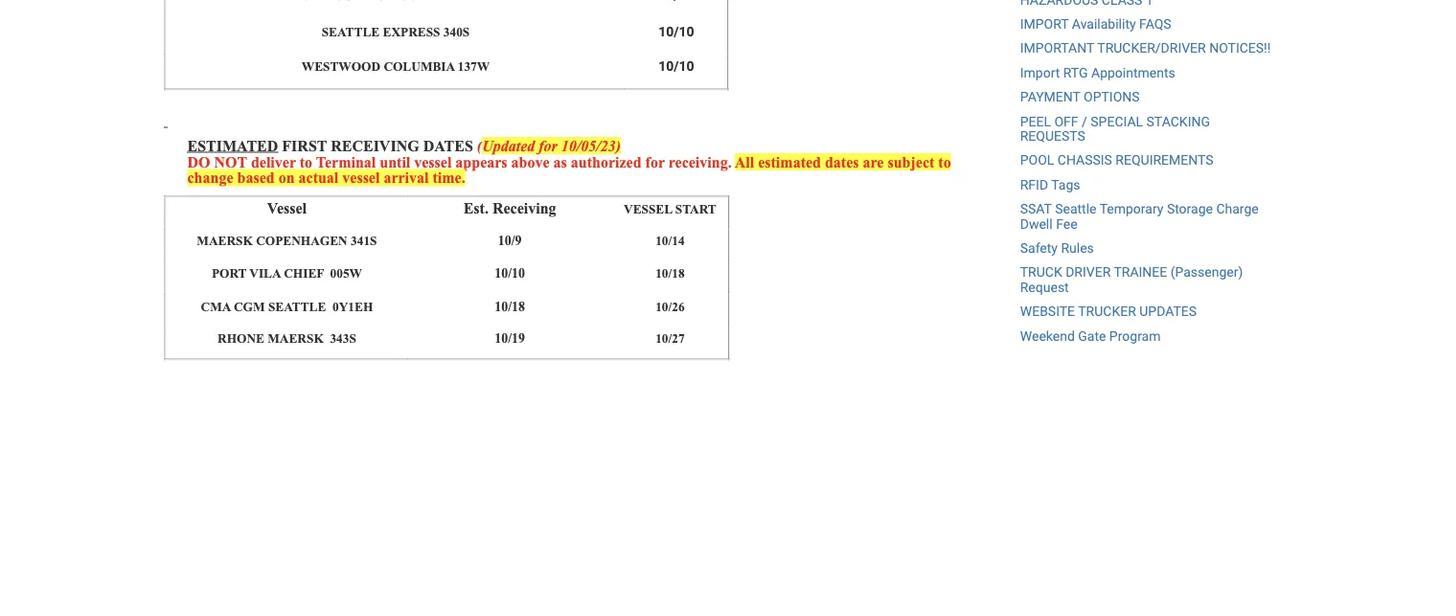 Task type: vqa. For each thing, say whether or not it's contained in the screenshot.
(Estimate)
no



Task type: describe. For each thing, give the bounding box(es) containing it.
do
[[187, 153, 210, 170]]

ssat
[[1020, 201, 1052, 217]]

subject
[[888, 153, 935, 170]]

(passenger)
[[1171, 265, 1243, 280]]

import
[[1020, 65, 1060, 81]]

payment options link
[[1020, 89, 1140, 105]]

requests
[[1020, 128, 1086, 144]]

special
[[1091, 113, 1143, 129]]

10/10 for 10/9
[[495, 266, 525, 281]]

driver
[[1066, 265, 1111, 280]]

express
[[383, 24, 440, 39]]

pool chassis requirements link
[[1020, 153, 1214, 168]]

import rtg appointments link
[[1020, 65, 1176, 81]]

westwood
[[302, 60, 381, 74]]

dwell
[[1020, 216, 1053, 232]]

import availability faqs important trucker/driver notices!! import rtg appointments payment options peel off / special stacking requests pool chassis requirements rfid tags ssat seattle temporary storage charge dwell fee safety rules truck driver trainee (passenger) request website trucker updates weekend gate program
[[1020, 16, 1271, 344]]

appointments
[[1092, 65, 1176, 81]]

arrival
[[384, 169, 429, 186]]

10/9
[[498, 233, 522, 248]]

import
[[1020, 16, 1069, 32]]

request
[[1020, 279, 1069, 295]]

first
[[282, 137, 327, 154]]

trucker/driver
[[1098, 40, 1206, 56]]

tags
[[1052, 177, 1081, 193]]

options
[[1084, 89, 1140, 105]]

trucker
[[1078, 304, 1136, 320]]

1 horizontal spatial for
[[646, 153, 665, 170]]

vessel
[[267, 200, 307, 217]]

on
[[279, 169, 295, 186]]

rtg
[[1064, 65, 1088, 81]]

gate
[[1078, 328, 1106, 344]]

actual
[[299, 169, 339, 186]]

vessel inside the all estimated dates are subject to change based on actual vessel arrival time.
[[342, 169, 380, 186]]

terminal
[[316, 153, 376, 170]]

port
[[212, 267, 247, 281]]

peel
[[1020, 113, 1051, 129]]

receiving
[[331, 137, 419, 154]]

until
[[380, 153, 410, 170]]

start
[[675, 202, 717, 216]]

1 vertical spatial 10/18
[[495, 299, 525, 314]]

weekend
[[1020, 328, 1075, 344]]

pool
[[1020, 153, 1054, 168]]

rfid
[[1020, 177, 1048, 193]]

estimated first receiving dates ( updated for 10/05/23)
[[187, 137, 621, 154]]

maersk copenhagen 341s
[[197, 234, 377, 248]]

charge
[[1217, 201, 1259, 217]]

340s
[[444, 24, 470, 39]]

1 horizontal spatial vessel
[[414, 153, 452, 170]]

343s
[[330, 331, 356, 346]]

estimated
[[187, 137, 278, 154]]

as
[[554, 153, 567, 170]]

time.
[[433, 169, 465, 186]]

important
[[1020, 40, 1095, 56]]

payment
[[1020, 89, 1081, 105]]

0 horizontal spatial for
[[539, 137, 558, 154]]

requirements
[[1116, 153, 1214, 168]]

availability
[[1072, 16, 1136, 32]]

safety
[[1020, 240, 1058, 256]]

to inside the all estimated dates are subject to change based on actual vessel arrival time.
[[938, 153, 951, 170]]

import availability faqs link
[[1020, 16, 1172, 32]]

rhone
[[218, 331, 264, 346]]

columbia
[[384, 60, 455, 74]]

cma
[[201, 299, 231, 314]]

based
[[237, 169, 275, 186]]

authorized
[[571, 153, 642, 170]]

truck
[[1020, 265, 1062, 280]]

all estimated dates are subject to change based on actual vessel arrival time.
[[187, 153, 951, 186]]



Task type: locate. For each thing, give the bounding box(es) containing it.
10/14
[[656, 234, 685, 248]]

stacking
[[1147, 113, 1210, 129]]

for
[[539, 137, 558, 154], [646, 153, 665, 170]]

0 vertical spatial 10/18
[[656, 267, 685, 281]]

off
[[1055, 113, 1079, 129]]

10/18 up 10/26
[[656, 267, 685, 281]]

to right subject
[[938, 153, 951, 170]]

dates
[[423, 137, 473, 154]]

/
[[1082, 113, 1088, 129]]

not
[[214, 153, 247, 170]]

0 horizontal spatial vessel
[[342, 169, 380, 186]]

program
[[1110, 328, 1161, 344]]

for left receiving.
[[646, 153, 665, 170]]

to right on on the left of page
[[300, 153, 312, 170]]

storage
[[1167, 201, 1213, 217]]

10/18 up 10/19
[[495, 299, 525, 314]]

0y1eh
[[333, 299, 373, 314]]

seattle express 340s
[[322, 24, 470, 39]]

rhone maersk  343s
[[218, 331, 356, 346]]

vessel
[[624, 202, 673, 216]]

2 vertical spatial 10/10
[[495, 266, 525, 281]]

port vila chief  005w
[[212, 267, 362, 281]]

10/18
[[656, 267, 685, 281], [495, 299, 525, 314]]

chassis
[[1058, 153, 1113, 168]]

receiving.
[[669, 153, 732, 170]]

copenhagen
[[256, 234, 348, 248]]

ssat seattle temporary storage charge dwell fee link
[[1020, 201, 1259, 232]]

safety rules link
[[1020, 240, 1094, 256]]

2 to from the left
[[938, 153, 951, 170]]

cgm
[[234, 299, 265, 314]]

0 vertical spatial 10/10
[[659, 23, 694, 39]]

seattle
[[322, 24, 380, 39]]

receiving
[[492, 200, 556, 217]]

peel off / special stacking requests link
[[1020, 113, 1210, 144]]

137w
[[458, 60, 490, 74]]

0 horizontal spatial to
[[300, 153, 312, 170]]

website
[[1020, 304, 1075, 320]]

seattle
[[1055, 201, 1097, 217]]

for right updated
[[539, 137, 558, 154]]

rules
[[1061, 240, 1094, 256]]

important trucker/driver notices!! link
[[1020, 40, 1271, 56]]

estimated
[[758, 153, 821, 170]]

website trucker updates link
[[1020, 304, 1197, 320]]

1 horizontal spatial 10/18
[[656, 267, 685, 281]]

10/27
[[656, 331, 685, 346]]

est. receiving
[[464, 200, 556, 217]]

temporary
[[1100, 201, 1164, 217]]

rfid tags link
[[1020, 177, 1081, 193]]

fee
[[1056, 216, 1078, 232]]

cma cgm seattle  0y1eh
[[201, 299, 373, 314]]

dates
[[825, 153, 859, 170]]

westwood columbia 137w
[[302, 60, 490, 74]]

10/10 for 10/10
[[659, 59, 694, 74]]

(
[[477, 137, 482, 154]]

are
[[863, 153, 884, 170]]

1 horizontal spatial to
[[938, 153, 951, 170]]

change
[[187, 169, 233, 186]]

notices!!
[[1210, 40, 1271, 56]]

0 horizontal spatial 10/18
[[495, 299, 525, 314]]

to
[[300, 153, 312, 170], [938, 153, 951, 170]]

updated
[[482, 137, 535, 154]]

do not deliver to terminal until vessel appears above as authorized for receiving.
[[187, 153, 735, 170]]

341s
[[351, 234, 377, 248]]

1 vertical spatial 10/10
[[659, 59, 694, 74]]

vessel start
[[624, 202, 717, 216]]

005w
[[330, 267, 362, 281]]

appears
[[456, 153, 508, 170]]

10/26
[[656, 299, 685, 314]]

est.
[[464, 200, 489, 217]]

10/19
[[495, 331, 525, 346]]

weekend gate program link
[[1020, 328, 1161, 344]]

maersk
[[197, 234, 253, 248]]

faqs
[[1139, 16, 1172, 32]]

deliver
[[251, 153, 296, 170]]

1 to from the left
[[300, 153, 312, 170]]

updates
[[1140, 304, 1197, 320]]



